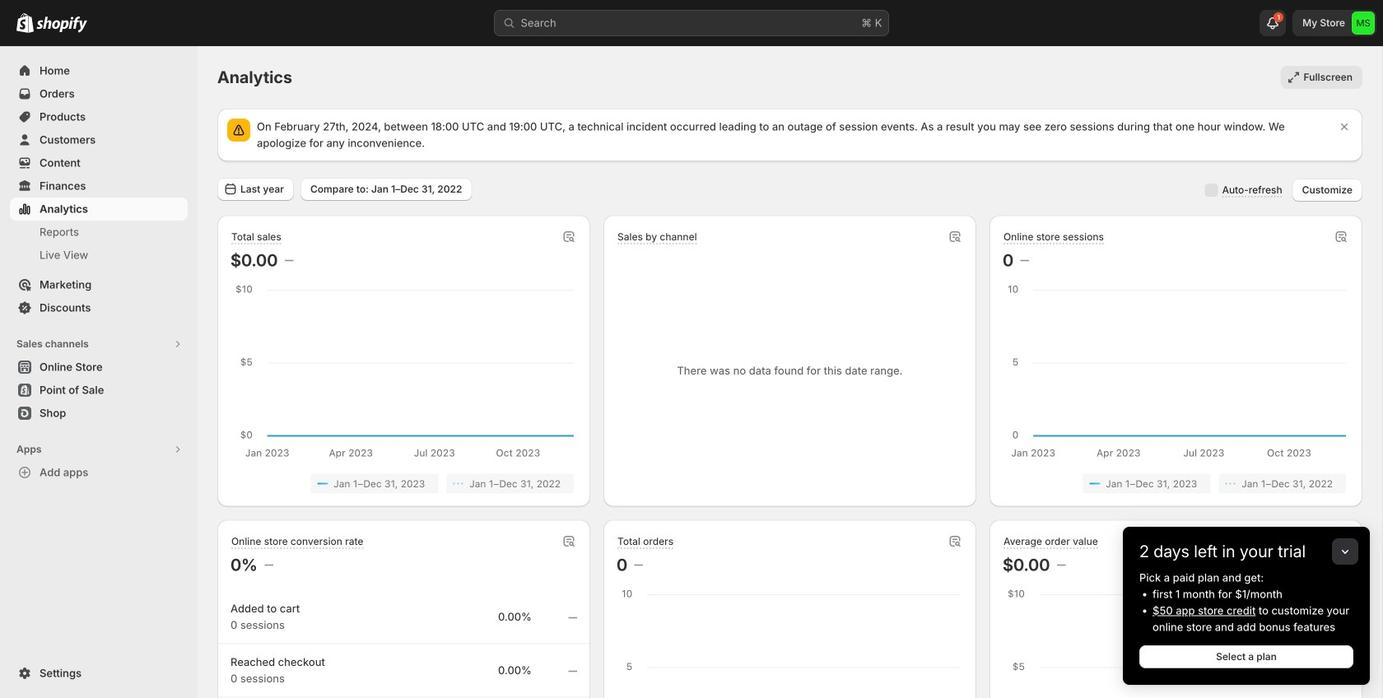 Task type: describe. For each thing, give the bounding box(es) containing it.
my store image
[[1352, 12, 1375, 35]]

1 list from the left
[[234, 474, 574, 494]]

1 horizontal spatial shopify image
[[36, 16, 87, 33]]

2 list from the left
[[1006, 474, 1346, 494]]



Task type: vqa. For each thing, say whether or not it's contained in the screenshot.
leftmost List
yes



Task type: locate. For each thing, give the bounding box(es) containing it.
0 horizontal spatial shopify image
[[16, 13, 34, 33]]

1 horizontal spatial list
[[1006, 474, 1346, 494]]

shopify image
[[16, 13, 34, 33], [36, 16, 87, 33]]

list
[[234, 474, 574, 494], [1006, 474, 1346, 494]]

0 horizontal spatial list
[[234, 474, 574, 494]]



